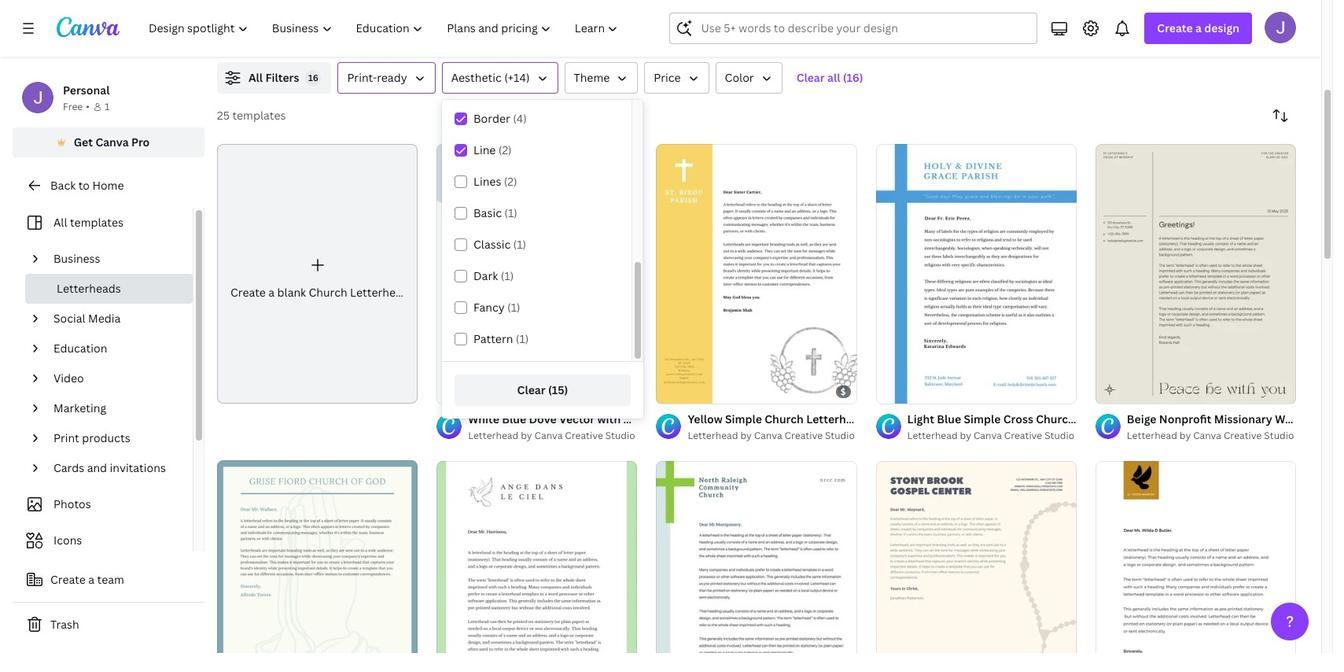Task type: describe. For each thing, give the bounding box(es) containing it.
create a blank church letterhead element
[[217, 144, 418, 404]]

social
[[54, 311, 85, 326]]

create for create a design
[[1158, 20, 1193, 35]]

4 by from the left
[[1180, 429, 1191, 442]]

clear (15) button
[[455, 375, 631, 406]]

(2) for lines (2)
[[504, 174, 517, 189]]

Sort by button
[[1265, 100, 1297, 131]]

create a blank church letterhead link
[[217, 144, 418, 404]]

fancy (1)
[[474, 300, 521, 315]]

(+14)
[[504, 70, 530, 85]]

Search search field
[[701, 13, 1028, 43]]

clear for clear (15)
[[517, 382, 546, 397]]

white blue dove vector with blue dots church letterhead (us) image
[[437, 144, 638, 404]]

create a team button
[[13, 564, 205, 596]]

letterhead by canva creative studio
[[1127, 429, 1295, 442]]

clear all (16) button
[[789, 62, 872, 94]]

white
[[468, 412, 500, 427]]

white blue dove vector with blue dots church letterhead (us) letterhead by canva creative studio
[[468, 412, 805, 442]]

ready
[[377, 70, 407, 85]]

yellow
[[688, 412, 723, 427]]

trash link
[[13, 609, 205, 640]]

trash
[[50, 617, 79, 632]]

light
[[908, 412, 935, 427]]

church inside the light blue simple cross church letterhead letterhead by canva creative studio
[[1036, 412, 1075, 427]]

(1) for classic (1)
[[513, 237, 527, 252]]

pattern
[[474, 331, 513, 346]]

design
[[1205, 20, 1240, 35]]

border (4)
[[474, 111, 527, 126]]

color button
[[716, 62, 783, 94]]

25 templates
[[217, 108, 286, 123]]

business
[[54, 251, 100, 266]]

classic (1)
[[474, 237, 527, 252]]

basic
[[474, 205, 502, 220]]

personal
[[63, 83, 110, 98]]

by inside white blue dove vector with blue dots church letterhead (us) letterhead by canva creative studio
[[521, 429, 532, 442]]

border
[[474, 111, 510, 126]]

back to home link
[[13, 170, 205, 201]]

print products link
[[47, 423, 183, 453]]

free
[[63, 100, 83, 113]]

(1) for pattern (1)
[[516, 331, 529, 346]]

icons link
[[22, 526, 183, 555]]

letterhead by canva creative studio link for simple
[[908, 428, 1077, 444]]

(1) for basic (1)
[[505, 205, 518, 220]]

free •
[[63, 100, 90, 113]]

line (2)
[[474, 142, 512, 157]]

aesthetic
[[451, 70, 502, 85]]

create for create a blank church letterhead
[[231, 285, 266, 300]]

light blue simple cross church letterhead image
[[876, 144, 1077, 404]]

clear (15)
[[517, 382, 568, 397]]

get
[[74, 135, 93, 149]]

(4)
[[513, 111, 527, 126]]

dove
[[529, 412, 557, 427]]

(16)
[[843, 70, 864, 85]]

yellow simple church letterhead letterhead by canva creative studio
[[688, 412, 866, 442]]

print products
[[54, 430, 130, 445]]

16 filter options selected element
[[306, 70, 321, 86]]

lines
[[474, 174, 501, 189]]

get canva pro button
[[13, 127, 205, 157]]

4 letterhead by canva creative studio link from the left
[[1127, 428, 1297, 444]]

(2) for line (2)
[[499, 142, 512, 157]]

studio inside yellow simple church letterhead letterhead by canva creative studio
[[825, 429, 855, 442]]

beige nonprofit missionary work classy minimalist charity letterhead image
[[1096, 144, 1297, 404]]

light blue simple cross church letterhead letterhead by canva creative studio
[[908, 412, 1138, 442]]

vector
[[559, 412, 595, 427]]

church inside yellow simple church letterhead letterhead by canva creative studio
[[765, 412, 804, 427]]

studio inside the light blue simple cross church letterhead letterhead by canva creative studio
[[1045, 429, 1075, 442]]

creative inside white blue dove vector with blue dots church letterhead (us) letterhead by canva creative studio
[[565, 429, 603, 442]]

social media
[[54, 311, 121, 326]]

a for team
[[88, 572, 95, 587]]

video link
[[47, 364, 183, 393]]

video
[[54, 371, 84, 386]]

get canva pro
[[74, 135, 150, 149]]

marketing link
[[47, 393, 183, 423]]

home
[[92, 178, 124, 193]]

all for all filters
[[249, 70, 263, 85]]

classic
[[474, 237, 511, 252]]

25
[[217, 108, 230, 123]]

$
[[841, 386, 846, 398]]

all templates link
[[22, 208, 183, 238]]

2 blue from the left
[[624, 412, 648, 427]]

to
[[78, 178, 90, 193]]

basic (1)
[[474, 205, 518, 220]]

print
[[54, 430, 79, 445]]

media
[[88, 311, 121, 326]]

letterheads
[[57, 281, 121, 296]]

creative inside the light blue simple cross church letterhead letterhead by canva creative studio
[[1005, 429, 1043, 442]]

invitations
[[110, 460, 166, 475]]

icons
[[54, 533, 82, 548]]

blue for light
[[937, 412, 962, 427]]

print-ready
[[347, 70, 407, 85]]

create for create a team
[[50, 572, 86, 587]]

color
[[725, 70, 754, 85]]



Task type: vqa. For each thing, say whether or not it's contained in the screenshot.


Task type: locate. For each thing, give the bounding box(es) containing it.
pro
[[131, 135, 150, 149]]

(2) right 'lines'
[[504, 174, 517, 189]]

1 horizontal spatial create
[[231, 285, 266, 300]]

church inside white blue dove vector with blue dots church letterhead (us) letterhead by canva creative studio
[[678, 412, 717, 427]]

create a design button
[[1145, 13, 1253, 44]]

canva inside yellow simple church letterhead letterhead by canva creative studio
[[754, 429, 783, 442]]

letterhead by canva creative studio link for dove
[[468, 428, 638, 444]]

(1) right classic
[[513, 237, 527, 252]]

a inside dropdown button
[[1196, 20, 1202, 35]]

back
[[50, 178, 76, 193]]

green simple illustrated dove church letterhead image
[[437, 461, 638, 653]]

blue right the with
[[624, 412, 648, 427]]

0 horizontal spatial all
[[54, 215, 67, 230]]

2 by from the left
[[741, 429, 752, 442]]

1 horizontal spatial blue
[[624, 412, 648, 427]]

simple right yellow
[[725, 412, 762, 427]]

a for blank
[[269, 285, 275, 300]]

simple left cross
[[964, 412, 1001, 427]]

1 horizontal spatial simple
[[964, 412, 1001, 427]]

1 vertical spatial templates
[[70, 215, 124, 230]]

all templates
[[54, 215, 124, 230]]

2 studio from the left
[[825, 429, 855, 442]]

blue inside the light blue simple cross church letterhead letterhead by canva creative studio
[[937, 412, 962, 427]]

create left "design"
[[1158, 20, 1193, 35]]

(1) right fancy
[[508, 300, 521, 315]]

with
[[598, 412, 621, 427]]

(1)
[[505, 205, 518, 220], [513, 237, 527, 252], [501, 268, 514, 283], [508, 300, 521, 315], [516, 331, 529, 346]]

church letterhead templates image
[[961, 0, 1297, 43]]

create inside dropdown button
[[1158, 20, 1193, 35]]

blue right light
[[937, 412, 962, 427]]

16
[[308, 72, 319, 83]]

blank
[[277, 285, 306, 300]]

create
[[1158, 20, 1193, 35], [231, 285, 266, 300], [50, 572, 86, 587]]

canva inside white blue dove vector with blue dots church letterhead (us) letterhead by canva creative studio
[[535, 429, 563, 442]]

(1) for dark (1)
[[501, 268, 514, 283]]

by inside yellow simple church letterhead letterhead by canva creative studio
[[741, 429, 752, 442]]

2 vertical spatial create
[[50, 572, 86, 587]]

(us)
[[782, 412, 805, 427]]

dark golden rod dove church letterhead image
[[1096, 461, 1297, 653]]

cards and invitations link
[[47, 453, 183, 483]]

all down back
[[54, 215, 67, 230]]

2 horizontal spatial blue
[[937, 412, 962, 427]]

yellow simple church letterhead image
[[657, 144, 857, 404]]

0 horizontal spatial templates
[[70, 215, 124, 230]]

church
[[309, 285, 348, 300], [678, 412, 717, 427], [765, 412, 804, 427], [1036, 412, 1075, 427]]

a for design
[[1196, 20, 1202, 35]]

white blue dove vector with blue dots church letterhead (us) link
[[468, 411, 805, 428]]

filters
[[265, 70, 299, 85]]

0 horizontal spatial a
[[88, 572, 95, 587]]

dark
[[474, 268, 498, 283]]

by inside the light blue simple cross church letterhead letterhead by canva creative studio
[[960, 429, 972, 442]]

2 simple from the left
[[964, 412, 1001, 427]]

dark (1)
[[474, 268, 514, 283]]

(15)
[[548, 382, 568, 397]]

templates for all templates
[[70, 215, 124, 230]]

1 vertical spatial clear
[[517, 382, 546, 397]]

studio
[[606, 429, 636, 442], [825, 429, 855, 442], [1045, 429, 1075, 442], [1265, 429, 1295, 442]]

1 studio from the left
[[606, 429, 636, 442]]

clear left the (15)
[[517, 382, 546, 397]]

products
[[82, 430, 130, 445]]

canva
[[95, 135, 129, 149], [535, 429, 563, 442], [754, 429, 783, 442], [974, 429, 1002, 442], [1194, 429, 1222, 442]]

create a design
[[1158, 20, 1240, 35]]

all
[[828, 70, 841, 85]]

3 letterhead by canva creative studio link from the left
[[908, 428, 1077, 444]]

3 by from the left
[[960, 429, 972, 442]]

top level navigation element
[[138, 13, 632, 44]]

1 letterhead by canva creative studio link from the left
[[468, 428, 638, 444]]

1 vertical spatial (2)
[[504, 174, 517, 189]]

1 vertical spatial all
[[54, 215, 67, 230]]

(2)
[[499, 142, 512, 157], [504, 174, 517, 189]]

3 creative from the left
[[1005, 429, 1043, 442]]

clear left the all on the top of page
[[797, 70, 825, 85]]

price button
[[645, 62, 709, 94]]

clear inside button
[[517, 382, 546, 397]]

marketing
[[54, 400, 106, 415]]

canva inside get canva pro button
[[95, 135, 129, 149]]

create down icons
[[50, 572, 86, 587]]

pattern (1)
[[474, 331, 529, 346]]

(2) right line
[[499, 142, 512, 157]]

a left "design"
[[1196, 20, 1202, 35]]

create a blank church letterhead
[[231, 285, 409, 300]]

letterhead by canva creative studio link for church
[[688, 428, 857, 444]]

photos link
[[22, 489, 183, 519]]

create inside button
[[50, 572, 86, 587]]

1
[[105, 100, 110, 113]]

2 horizontal spatial a
[[1196, 20, 1202, 35]]

(1) right pattern
[[516, 331, 529, 346]]

templates for 25 templates
[[232, 108, 286, 123]]

1 creative from the left
[[565, 429, 603, 442]]

all filters
[[249, 70, 299, 85]]

pale navy blue rosary beads church letterhead image
[[876, 461, 1077, 653]]

2 letterhead by canva creative studio link from the left
[[688, 428, 857, 444]]

create left blank
[[231, 285, 266, 300]]

1 by from the left
[[521, 429, 532, 442]]

a left blank
[[269, 285, 275, 300]]

print-
[[347, 70, 377, 85]]

0 vertical spatial create
[[1158, 20, 1193, 35]]

blue for white
[[502, 412, 526, 427]]

1 vertical spatial create
[[231, 285, 266, 300]]

2 horizontal spatial create
[[1158, 20, 1193, 35]]

1 horizontal spatial a
[[269, 285, 275, 300]]

templates right 25 on the left of page
[[232, 108, 286, 123]]

0 vertical spatial all
[[249, 70, 263, 85]]

letterhead by canva creative studio link
[[468, 428, 638, 444], [688, 428, 857, 444], [908, 428, 1077, 444], [1127, 428, 1297, 444]]

0 vertical spatial templates
[[232, 108, 286, 123]]

(1) for fancy (1)
[[508, 300, 521, 315]]

(1) right dark
[[501, 268, 514, 283]]

1 blue from the left
[[502, 412, 526, 427]]

pale blue bordered church letterhead image
[[217, 460, 418, 653]]

aesthetic (+14) button
[[442, 62, 558, 94]]

1 horizontal spatial templates
[[232, 108, 286, 123]]

letterhead
[[350, 285, 409, 300], [720, 412, 780, 427], [807, 412, 866, 427], [1078, 412, 1138, 427], [468, 429, 519, 442], [688, 429, 738, 442], [908, 429, 958, 442], [1127, 429, 1178, 442]]

blue cross church minimal letterhead image
[[657, 461, 857, 653]]

clear
[[797, 70, 825, 85], [517, 382, 546, 397]]

back to home
[[50, 178, 124, 193]]

4 studio from the left
[[1265, 429, 1295, 442]]

2 creative from the left
[[785, 429, 823, 442]]

0 horizontal spatial create
[[50, 572, 86, 587]]

photos
[[54, 496, 91, 511]]

0 vertical spatial a
[[1196, 20, 1202, 35]]

and
[[87, 460, 107, 475]]

1 horizontal spatial all
[[249, 70, 263, 85]]

studio inside white blue dove vector with blue dots church letterhead (us) letterhead by canva creative studio
[[606, 429, 636, 442]]

fancy
[[474, 300, 505, 315]]

2 vertical spatial a
[[88, 572, 95, 587]]

by
[[521, 429, 532, 442], [741, 429, 752, 442], [960, 429, 972, 442], [1180, 429, 1191, 442]]

business link
[[47, 244, 183, 274]]

all for all templates
[[54, 215, 67, 230]]

0 horizontal spatial simple
[[725, 412, 762, 427]]

create a team
[[50, 572, 124, 587]]

team
[[97, 572, 124, 587]]

0 vertical spatial clear
[[797, 70, 825, 85]]

3 blue from the left
[[937, 412, 962, 427]]

1 simple from the left
[[725, 412, 762, 427]]

1 horizontal spatial clear
[[797, 70, 825, 85]]

clear for clear all (16)
[[797, 70, 825, 85]]

3 studio from the left
[[1045, 429, 1075, 442]]

all left filters
[[249, 70, 263, 85]]

education
[[54, 341, 107, 356]]

print-ready button
[[338, 62, 436, 94]]

4 creative from the left
[[1224, 429, 1262, 442]]

canva inside the light blue simple cross church letterhead letterhead by canva creative studio
[[974, 429, 1002, 442]]

creative inside yellow simple church letterhead letterhead by canva creative studio
[[785, 429, 823, 442]]

a inside button
[[88, 572, 95, 587]]

blue left dove
[[502, 412, 526, 427]]

1 vertical spatial a
[[269, 285, 275, 300]]

0 vertical spatial (2)
[[499, 142, 512, 157]]

(1) right the basic
[[505, 205, 518, 220]]

education link
[[47, 334, 183, 364]]

theme button
[[565, 62, 638, 94]]

•
[[86, 100, 90, 113]]

templates down back to home
[[70, 215, 124, 230]]

jacob simon image
[[1265, 12, 1297, 43]]

cross
[[1004, 412, 1034, 427]]

simple
[[725, 412, 762, 427], [964, 412, 1001, 427]]

social media link
[[47, 304, 183, 334]]

a left team
[[88, 572, 95, 587]]

0 horizontal spatial blue
[[502, 412, 526, 427]]

theme
[[574, 70, 610, 85]]

clear all (16)
[[797, 70, 864, 85]]

creative
[[565, 429, 603, 442], [785, 429, 823, 442], [1005, 429, 1043, 442], [1224, 429, 1262, 442]]

simple inside the light blue simple cross church letterhead letterhead by canva creative studio
[[964, 412, 1001, 427]]

simple inside yellow simple church letterhead letterhead by canva creative studio
[[725, 412, 762, 427]]

0 horizontal spatial clear
[[517, 382, 546, 397]]

cards and invitations
[[54, 460, 166, 475]]

cards
[[54, 460, 84, 475]]

yellow simple church letterhead link
[[688, 411, 866, 428]]

clear inside 'button'
[[797, 70, 825, 85]]

None search field
[[670, 13, 1038, 44]]

dots
[[650, 412, 676, 427]]



